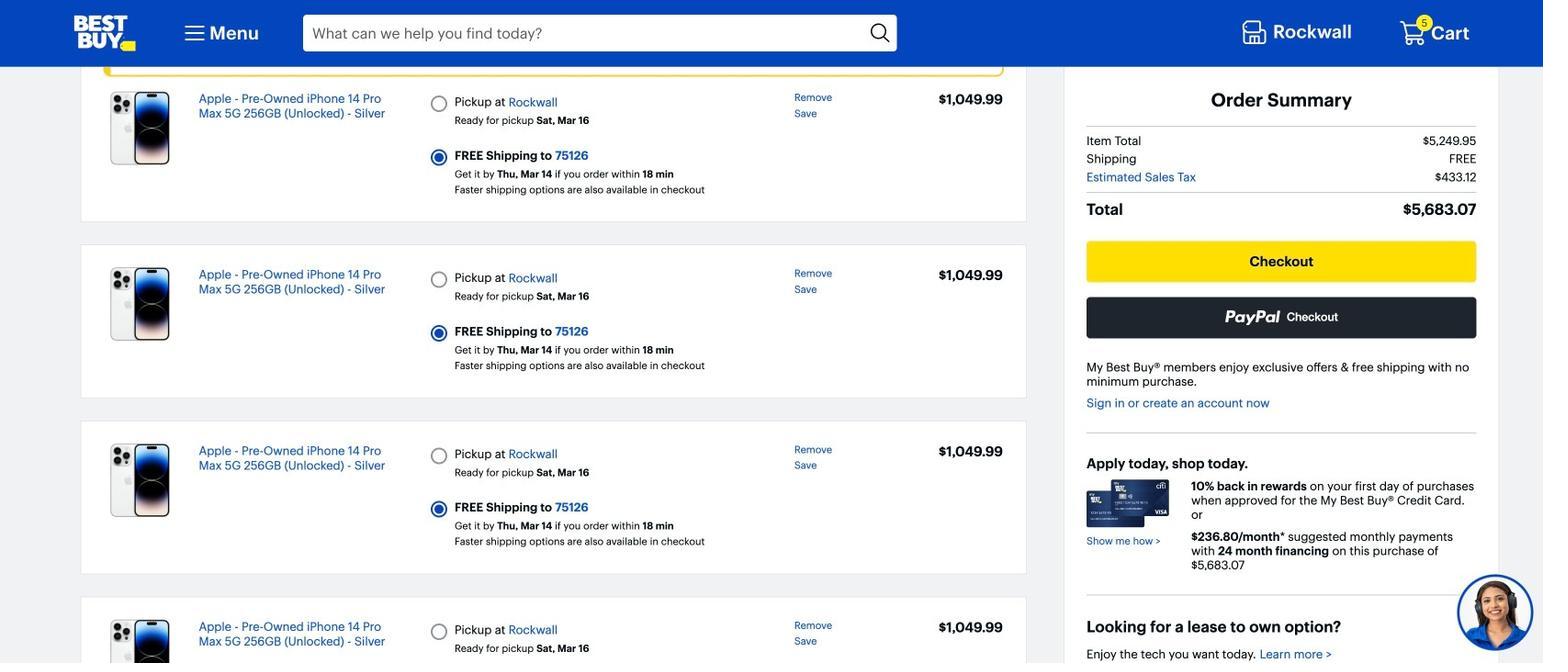 Task type: describe. For each thing, give the bounding box(es) containing it.
paypal checkout image
[[1225, 310, 1339, 325]]

2 apple - pre-owned iphone 14 pro max 5g 256gb (unlocked) - silver image from the top
[[110, 268, 170, 341]]

3 apple - pre-owned iphone 14 pro max 5g 256gb (unlocked) - silver image from the top
[[110, 444, 170, 517]]



Task type: locate. For each thing, give the bounding box(es) containing it.
4 apple - pre-owned iphone 14 pro max 5g 256gb (unlocked) - silver image from the top
[[110, 620, 170, 663]]

warning image
[[111, 33, 155, 55]]

bestbuy.com image
[[73, 15, 136, 51]]

apple - pre-owned iphone 14 pro max 5g 256gb (unlocked) - silver image
[[110, 92, 170, 165], [110, 268, 170, 341], [110, 444, 170, 517], [110, 620, 170, 663]]

None radio
[[431, 448, 447, 464], [431, 501, 447, 518], [431, 448, 447, 464], [431, 501, 447, 518]]

alert
[[103, 11, 1004, 77]]

Type to search. Navigate forward to hear suggestions text field
[[303, 15, 865, 51]]

None radio
[[431, 96, 447, 112], [431, 149, 447, 166], [431, 272, 447, 288], [431, 325, 447, 342], [431, 624, 447, 640], [431, 96, 447, 112], [431, 149, 447, 166], [431, 272, 447, 288], [431, 325, 447, 342], [431, 624, 447, 640]]

cart icon image
[[1399, 19, 1427, 47]]

menu image
[[180, 18, 209, 48]]

best buy help human beacon image
[[1457, 574, 1535, 652]]

1 apple - pre-owned iphone 14 pro max 5g 256gb (unlocked) - silver image from the top
[[110, 92, 170, 165]]



Task type: vqa. For each thing, say whether or not it's contained in the screenshot.
BEST BUY HELP HUMAN BEACON image
yes



